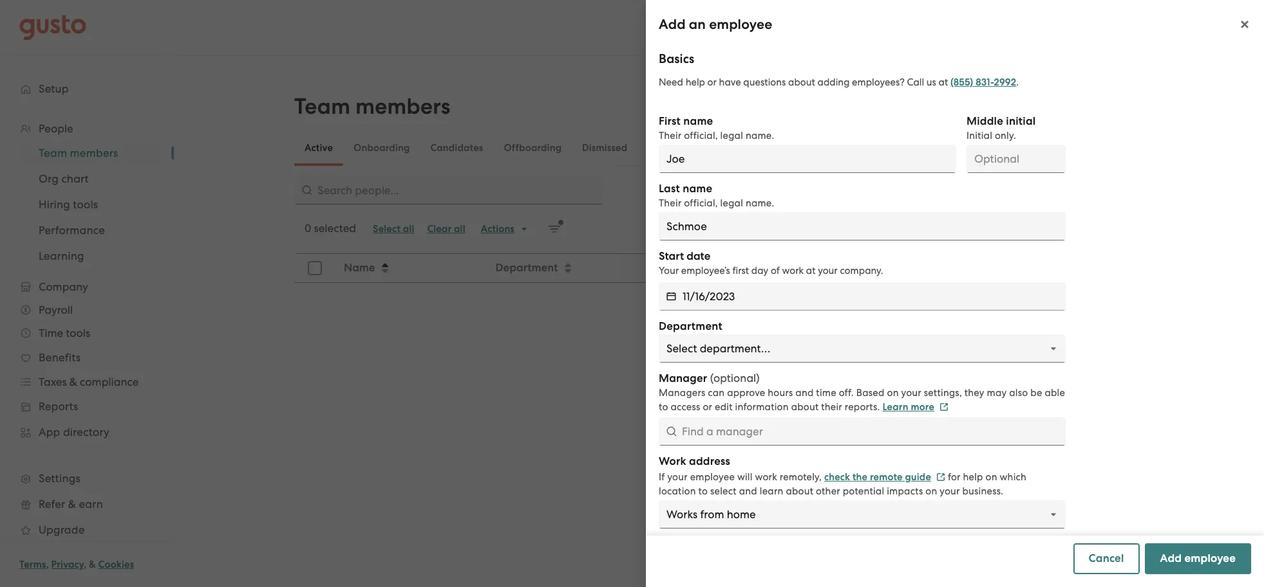 Task type: describe. For each thing, give the bounding box(es) containing it.
First name field
[[659, 145, 956, 173]]

add a team member button
[[1006, 94, 1144, 125]]

their
[[821, 402, 842, 413]]

people
[[712, 401, 748, 414]]

name. for first name
[[746, 130, 774, 142]]

help for or
[[686, 77, 705, 88]]

no
[[694, 401, 709, 414]]

employees?
[[852, 77, 905, 88]]

select all button
[[366, 219, 421, 240]]

for
[[948, 472, 961, 484]]

home image
[[19, 14, 86, 40]]

department button
[[488, 255, 713, 282]]

work address
[[659, 455, 730, 469]]

1 , from the left
[[46, 560, 49, 571]]

and inside managers can approve hours and time off. based on your settings, they may also be able to access or edit information about their reports.
[[795, 388, 814, 399]]

their for last
[[659, 198, 682, 209]]

company.
[[840, 265, 883, 277]]

of
[[771, 265, 780, 277]]

check the remote guide
[[824, 472, 931, 484]]

selected
[[314, 222, 356, 235]]

need help or have questions about adding employees? call us at (855) 831-2992 .
[[659, 77, 1019, 88]]

an
[[689, 16, 706, 33]]

based
[[856, 388, 885, 399]]

all for clear all
[[454, 223, 465, 235]]

active button
[[294, 133, 343, 164]]

the
[[853, 472, 868, 484]]

&
[[89, 560, 96, 571]]

Last name field
[[659, 213, 1066, 241]]

settings,
[[924, 388, 962, 399]]

on inside managers can approve hours and time off. based on your settings, they may also be able to access or edit information about their reports.
[[887, 388, 899, 399]]

at inside 'start date your employee's first day of work at your company.'
[[806, 265, 816, 277]]

team members
[[294, 93, 450, 120]]

department inside add a team member drawer dialog
[[659, 320, 722, 334]]

manager
[[659, 372, 707, 386]]

add an employee
[[659, 16, 772, 33]]

name for first name
[[683, 115, 713, 128]]

name. for last name
[[746, 198, 774, 209]]

to inside for help on which location to select and learn about other potential impacts on your business.
[[698, 486, 708, 498]]

have
[[719, 77, 741, 88]]

middle
[[967, 115, 1003, 128]]

initial
[[1006, 115, 1036, 128]]

also
[[1009, 388, 1028, 399]]

employee's
[[681, 265, 730, 277]]

opens in a new tab image
[[936, 474, 945, 483]]

add a team member drawer dialog
[[646, 0, 1264, 588]]

found
[[750, 401, 780, 414]]

approve
[[727, 388, 765, 399]]

potential
[[843, 486, 884, 498]]

clear
[[427, 223, 452, 235]]

learn more link
[[883, 402, 949, 413]]

your inside for help on which location to select and learn about other potential impacts on your business.
[[940, 486, 960, 498]]

onboarding
[[354, 142, 410, 154]]

(855) 831-2992 link
[[950, 77, 1016, 88]]

2 , from the left
[[84, 560, 87, 571]]

official, for first name
[[684, 130, 718, 142]]

first
[[659, 115, 681, 128]]

terms link
[[19, 560, 46, 571]]

work inside 'start date your employee's first day of work at your company.'
[[782, 265, 804, 277]]

your inside managers can approve hours and time off. based on your settings, they may also be able to access or edit information about their reports.
[[901, 388, 921, 399]]

0 vertical spatial about
[[788, 77, 815, 88]]

check
[[824, 472, 850, 484]]

add for add a team member
[[1021, 102, 1043, 116]]

cookies button
[[98, 558, 134, 573]]

employment
[[861, 261, 925, 275]]

privacy link
[[51, 560, 84, 571]]

Select all rows on this page checkbox
[[301, 254, 329, 283]]

employee for an
[[709, 16, 772, 33]]

call
[[907, 77, 924, 88]]

information
[[735, 402, 789, 413]]

time
[[816, 388, 836, 399]]

day
[[751, 265, 768, 277]]

employment type
[[861, 261, 951, 275]]

no people found
[[694, 401, 780, 414]]

new notifications image
[[548, 223, 561, 236]]

active
[[305, 142, 333, 154]]

2992
[[994, 77, 1016, 88]]

impacts
[[887, 486, 923, 498]]

learn
[[883, 402, 908, 413]]

only.
[[995, 130, 1016, 142]]

0 selected
[[305, 222, 356, 235]]

Middle initial field
[[967, 145, 1066, 173]]

0 vertical spatial at
[[939, 77, 948, 88]]

off.
[[839, 388, 854, 399]]

legal for last name
[[720, 198, 743, 209]]

which
[[1000, 472, 1026, 484]]

team
[[294, 93, 350, 120]]

questions
[[743, 77, 786, 88]]

legal for first name
[[720, 130, 743, 142]]

edit
[[715, 402, 733, 413]]

Manager field
[[659, 418, 1066, 446]]

will
[[737, 472, 753, 484]]



Task type: locate. For each thing, give the bounding box(es) containing it.
0 horizontal spatial to
[[659, 402, 668, 413]]

1 horizontal spatial work
[[782, 265, 804, 277]]

offboarding
[[504, 142, 562, 154]]

work right "of"
[[782, 265, 804, 277]]

0 vertical spatial official,
[[684, 130, 718, 142]]

learn
[[760, 486, 783, 498]]

or
[[707, 77, 717, 88], [703, 402, 712, 413]]

if
[[659, 472, 665, 484]]

employee inside add employee button
[[1185, 553, 1236, 566]]

2 official, from the top
[[684, 198, 718, 209]]

employee
[[709, 16, 772, 33], [690, 472, 735, 484], [1185, 553, 1236, 566]]

name inside first name their official, legal name.
[[683, 115, 713, 128]]

clear all button
[[421, 219, 472, 240]]

be
[[1030, 388, 1042, 399]]

help
[[686, 77, 705, 88], [963, 472, 983, 484]]

address
[[689, 455, 730, 469]]

1 vertical spatial official,
[[684, 198, 718, 209]]

for help on which location to select and learn about other potential impacts on your business.
[[659, 472, 1026, 498]]

date
[[687, 250, 711, 263]]

legal inside first name their official, legal name.
[[720, 130, 743, 142]]

and down will at bottom
[[739, 486, 757, 498]]

help right need
[[686, 77, 705, 88]]

2 horizontal spatial add
[[1160, 553, 1182, 566]]

all right select
[[403, 223, 414, 235]]

2 vertical spatial on
[[926, 486, 937, 498]]

initial
[[967, 130, 992, 142]]

on up business. on the right
[[986, 472, 997, 484]]

work
[[659, 455, 686, 469]]

managers
[[659, 388, 705, 399]]

0 horizontal spatial ,
[[46, 560, 49, 571]]

1 horizontal spatial and
[[795, 388, 814, 399]]

official, for last name
[[684, 198, 718, 209]]

your
[[659, 265, 679, 277]]

1 horizontal spatial at
[[939, 77, 948, 88]]

name
[[683, 115, 713, 128], [683, 182, 712, 196]]

0 horizontal spatial add
[[659, 16, 686, 33]]

to
[[659, 402, 668, 413], [698, 486, 708, 498]]

1 their from the top
[[659, 130, 682, 142]]

name. up 'start date your employee's first day of work at your company.'
[[746, 198, 774, 209]]

about down time at the right of the page
[[791, 402, 819, 413]]

on up learn
[[887, 388, 899, 399]]

all
[[403, 223, 414, 235], [454, 223, 465, 235]]

add a team member
[[1021, 102, 1129, 116]]

all inside button
[[454, 223, 465, 235]]

type
[[928, 261, 951, 275]]

name inside last name their official, legal name.
[[683, 182, 712, 196]]

1 legal from the top
[[720, 130, 743, 142]]

manager (optional)
[[659, 372, 760, 386]]

, left privacy link on the bottom left of page
[[46, 560, 49, 571]]

check the remote guide link
[[824, 472, 945, 484]]

department down calendar outline image
[[659, 320, 722, 334]]

opens in a new tab image
[[940, 403, 949, 412]]

0 vertical spatial help
[[686, 77, 705, 88]]

0 vertical spatial legal
[[720, 130, 743, 142]]

2 horizontal spatial on
[[986, 472, 997, 484]]

managers can approve hours and time off. based on your settings, they may also be able to access or edit information about their reports.
[[659, 388, 1065, 413]]

and inside for help on which location to select and learn about other potential impacts on your business.
[[739, 486, 757, 498]]

official, inside first name their official, legal name.
[[684, 130, 718, 142]]

1 vertical spatial their
[[659, 198, 682, 209]]

account menu element
[[1016, 0, 1245, 55]]

0 horizontal spatial at
[[806, 265, 816, 277]]

candidates
[[430, 142, 483, 154]]

add inside button
[[1160, 553, 1182, 566]]

select
[[710, 486, 737, 498]]

location
[[659, 486, 696, 498]]

start
[[659, 250, 684, 263]]

or left edit
[[703, 402, 712, 413]]

name right first
[[683, 115, 713, 128]]

cancel button
[[1073, 544, 1139, 575]]

1 horizontal spatial all
[[454, 223, 465, 235]]

department
[[496, 261, 558, 275], [659, 320, 722, 334]]

name. inside first name their official, legal name.
[[746, 130, 774, 142]]

1 horizontal spatial help
[[963, 472, 983, 484]]

(855)
[[950, 77, 973, 88]]

hours
[[768, 388, 793, 399]]

a
[[1046, 102, 1053, 116]]

about inside for help on which location to select and learn about other potential impacts on your business.
[[786, 486, 813, 498]]

0 horizontal spatial work
[[755, 472, 777, 484]]

may
[[987, 388, 1007, 399]]

to left access
[[659, 402, 668, 413]]

all inside button
[[403, 223, 414, 235]]

department down new notifications icon
[[496, 261, 558, 275]]

name
[[344, 261, 375, 275]]

other
[[816, 486, 840, 498]]

2 vertical spatial about
[[786, 486, 813, 498]]

add
[[659, 16, 686, 33], [1021, 102, 1043, 116], [1160, 553, 1182, 566]]

add inside 'button'
[[1021, 102, 1043, 116]]

1 vertical spatial add
[[1021, 102, 1043, 116]]

1 horizontal spatial department
[[659, 320, 722, 334]]

add employee button
[[1145, 544, 1251, 575]]

name.
[[746, 130, 774, 142], [746, 198, 774, 209]]

0 horizontal spatial help
[[686, 77, 705, 88]]

team members tab list
[[294, 130, 1144, 166]]

their inside last name their official, legal name.
[[659, 198, 682, 209]]

official, inside last name their official, legal name.
[[684, 198, 718, 209]]

help inside for help on which location to select and learn about other potential impacts on your business.
[[963, 472, 983, 484]]

select all
[[373, 223, 414, 235]]

0 horizontal spatial all
[[403, 223, 414, 235]]

2 their from the top
[[659, 198, 682, 209]]

last
[[659, 182, 680, 196]]

start date your employee's first day of work at your company.
[[659, 250, 883, 277]]

0 horizontal spatial department
[[496, 261, 558, 275]]

they
[[965, 388, 984, 399]]

1 horizontal spatial on
[[926, 486, 937, 498]]

candidates button
[[420, 133, 494, 164]]

privacy
[[51, 560, 84, 571]]

select
[[373, 223, 401, 235]]

1 vertical spatial work
[[755, 472, 777, 484]]

business.
[[962, 486, 1003, 498]]

terms , privacy , & cookies
[[19, 560, 134, 571]]

their for first
[[659, 130, 682, 142]]

legal
[[720, 130, 743, 142], [720, 198, 743, 209]]

1 horizontal spatial ,
[[84, 560, 87, 571]]

your
[[818, 265, 838, 277], [901, 388, 921, 399], [667, 472, 688, 484], [940, 486, 960, 498]]

,
[[46, 560, 49, 571], [84, 560, 87, 571]]

about left adding in the top of the page
[[788, 77, 815, 88]]

help for on
[[963, 472, 983, 484]]

0 vertical spatial department
[[496, 261, 558, 275]]

1 vertical spatial on
[[986, 472, 997, 484]]

remotely,
[[780, 472, 822, 484]]

legal down the have
[[720, 130, 743, 142]]

0 selected status
[[305, 222, 356, 235]]

and left time at the right of the page
[[795, 388, 814, 399]]

name. up first name field
[[746, 130, 774, 142]]

able
[[1045, 388, 1065, 399]]

2 name. from the top
[[746, 198, 774, 209]]

1 horizontal spatial to
[[698, 486, 708, 498]]

to inside managers can approve hours and time off. based on your settings, they may also be able to access or edit information about their reports.
[[659, 402, 668, 413]]

members
[[355, 93, 450, 120]]

your up location
[[667, 472, 688, 484]]

your inside 'start date your employee's first day of work at your company.'
[[818, 265, 838, 277]]

member
[[1085, 102, 1129, 116]]

1 official, from the top
[[684, 130, 718, 142]]

need
[[659, 77, 683, 88]]

offboarding button
[[494, 133, 572, 164]]

adding
[[818, 77, 850, 88]]

more
[[911, 402, 934, 413]]

on down opens in a new tab icon
[[926, 486, 937, 498]]

last name their official, legal name.
[[659, 182, 774, 209]]

about inside managers can approve hours and time off. based on your settings, they may also be able to access or edit information about their reports.
[[791, 402, 819, 413]]

name right the last
[[683, 182, 712, 196]]

name button
[[336, 255, 487, 282]]

1 vertical spatial at
[[806, 265, 816, 277]]

1 vertical spatial help
[[963, 472, 983, 484]]

0 horizontal spatial on
[[887, 388, 899, 399]]

legal inside last name their official, legal name.
[[720, 198, 743, 209]]

1 vertical spatial department
[[659, 320, 722, 334]]

your left company. at the top right of page
[[818, 265, 838, 277]]

1 vertical spatial employee
[[690, 472, 735, 484]]

2 all from the left
[[454, 223, 465, 235]]

0 vertical spatial and
[[795, 388, 814, 399]]

your up learn more
[[901, 388, 921, 399]]

their inside first name their official, legal name.
[[659, 130, 682, 142]]

work
[[782, 265, 804, 277], [755, 472, 777, 484]]

work up learn
[[755, 472, 777, 484]]

0 vertical spatial on
[[887, 388, 899, 399]]

1 vertical spatial to
[[698, 486, 708, 498]]

0 vertical spatial to
[[659, 402, 668, 413]]

0 vertical spatial name
[[683, 115, 713, 128]]

calendar outline image
[[666, 290, 676, 303]]

1 name. from the top
[[746, 130, 774, 142]]

2 vertical spatial add
[[1160, 553, 1182, 566]]

2 legal from the top
[[720, 198, 743, 209]]

help up business. on the right
[[963, 472, 983, 484]]

2 vertical spatial employee
[[1185, 553, 1236, 566]]

1 vertical spatial about
[[791, 402, 819, 413]]

clear all
[[427, 223, 465, 235]]

Start date field
[[683, 283, 1066, 311]]

department inside button
[[496, 261, 558, 275]]

remote
[[870, 472, 903, 484]]

or inside managers can approve hours and time off. based on your settings, they may also be able to access or edit information about their reports.
[[703, 402, 712, 413]]

at right us
[[939, 77, 948, 88]]

all for select all
[[403, 223, 414, 235]]

1 vertical spatial name.
[[746, 198, 774, 209]]

basics
[[659, 52, 694, 66]]

1 horizontal spatial add
[[1021, 102, 1043, 116]]

add for add employee
[[1160, 553, 1182, 566]]

dismissed button
[[572, 133, 638, 164]]

employment type button
[[854, 255, 1144, 282]]

guide
[[905, 472, 931, 484]]

cookies
[[98, 560, 134, 571]]

new notifications image
[[548, 223, 561, 236]]

, left &
[[84, 560, 87, 571]]

1 all from the left
[[403, 223, 414, 235]]

all right clear on the top
[[454, 223, 465, 235]]

1 vertical spatial name
[[683, 182, 712, 196]]

about down remotely,
[[786, 486, 813, 498]]

or left the have
[[707, 77, 717, 88]]

name for last name
[[683, 182, 712, 196]]

add for add an employee
[[659, 16, 686, 33]]

0 vertical spatial work
[[782, 265, 804, 277]]

1 vertical spatial and
[[739, 486, 757, 498]]

0 vertical spatial employee
[[709, 16, 772, 33]]

(optional)
[[710, 372, 760, 385]]

0 vertical spatial name.
[[746, 130, 774, 142]]

0 vertical spatial add
[[659, 16, 686, 33]]

0 vertical spatial their
[[659, 130, 682, 142]]

first name their official, legal name.
[[659, 115, 774, 142]]

to left select
[[698, 486, 708, 498]]

if your employee will work remotely,
[[659, 472, 822, 484]]

1 vertical spatial or
[[703, 402, 712, 413]]

0 horizontal spatial and
[[739, 486, 757, 498]]

your down for
[[940, 486, 960, 498]]

their down the last
[[659, 198, 682, 209]]

onboarding button
[[343, 133, 420, 164]]

at right "of"
[[806, 265, 816, 277]]

employee for your
[[690, 472, 735, 484]]

first
[[732, 265, 749, 277]]

name. inside last name their official, legal name.
[[746, 198, 774, 209]]

0 vertical spatial or
[[707, 77, 717, 88]]

access
[[671, 402, 700, 413]]

1 vertical spatial legal
[[720, 198, 743, 209]]

learn more
[[883, 402, 934, 413]]

legal down team members tab list at the top
[[720, 198, 743, 209]]

Search people... field
[[294, 176, 603, 205]]

their down first
[[659, 130, 682, 142]]



Task type: vqa. For each thing, say whether or not it's contained in the screenshot.
Active button
yes



